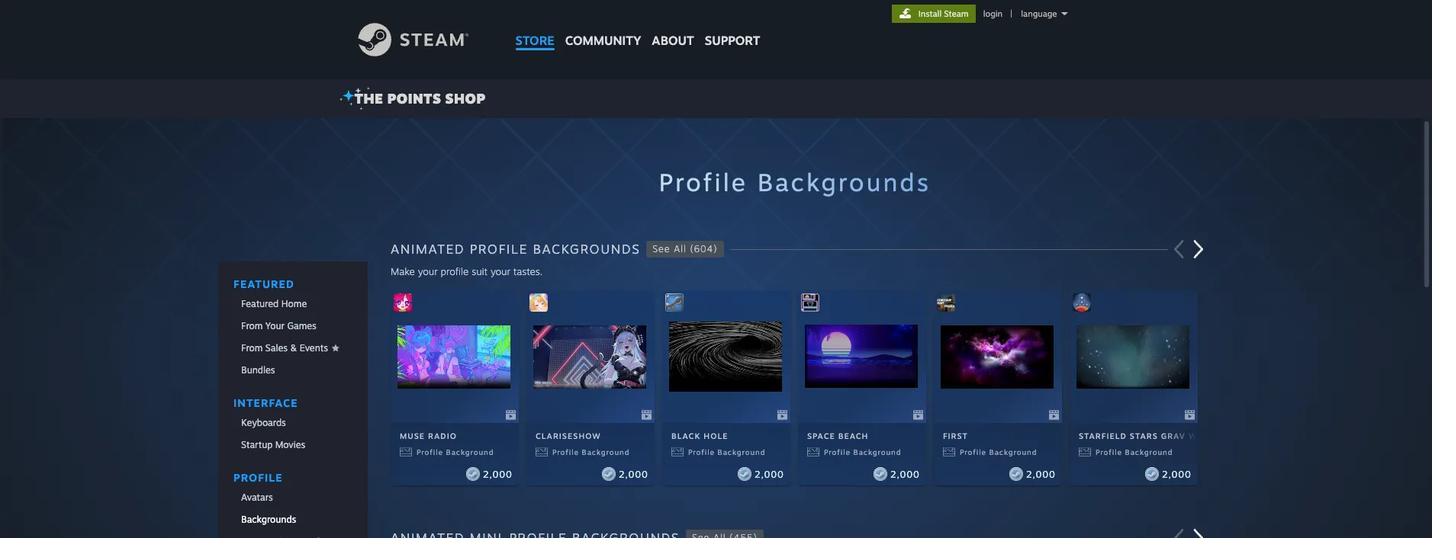 Task type: vqa. For each thing, say whether or not it's contained in the screenshot.
bundles
yes



Task type: locate. For each thing, give the bounding box(es) containing it.
profile
[[441, 266, 469, 278]]

2,000 for clariseshow
[[619, 469, 649, 480]]

bundles link
[[218, 360, 368, 381]]

space
[[807, 432, 836, 441]]

profile background down beach
[[824, 448, 902, 457]]

0 horizontal spatial backgrounds
[[241, 514, 296, 526]]

profile up suit
[[470, 241, 528, 257]]

profile up (604)
[[659, 167, 748, 198]]

profile down starfield
[[1096, 448, 1123, 457]]

profile down first
[[960, 448, 987, 457]]

1 your from the left
[[418, 266, 438, 278]]

startup
[[241, 440, 273, 451]]

the points shop link
[[339, 87, 492, 110]]

1 from from the top
[[241, 321, 263, 332]]

keyboards
[[241, 417, 286, 429]]

4 profile background from the left
[[824, 448, 902, 457]]

profile
[[659, 167, 748, 198], [470, 241, 528, 257], [417, 448, 443, 457], [552, 448, 579, 457], [688, 448, 715, 457], [824, 448, 851, 457], [960, 448, 987, 457], [1096, 448, 1123, 457]]

profile background
[[417, 448, 494, 457], [552, 448, 630, 457], [688, 448, 766, 457], [824, 448, 902, 457], [960, 448, 1037, 457], [1096, 448, 1173, 457]]

background for space beach
[[854, 448, 902, 457]]

miss neko 3 image
[[530, 294, 548, 312]]

from your games link
[[218, 316, 368, 337]]

profile down muse radio
[[417, 448, 443, 457]]

2 profile background from the left
[[552, 448, 630, 457]]

2,000
[[483, 469, 513, 480], [619, 469, 649, 480], [755, 469, 784, 480], [891, 469, 920, 480], [1026, 469, 1056, 480], [1162, 469, 1192, 480]]

keyboards link
[[218, 413, 368, 434]]

movies
[[275, 440, 306, 451]]

support
[[705, 33, 761, 48]]

make
[[391, 266, 415, 278]]

starfield stars grav wave
[[1079, 432, 1215, 441]]

profile background down clariseshow
[[552, 448, 630, 457]]

profile for black hole
[[688, 448, 715, 457]]

login link
[[981, 8, 1006, 19]]

2,000 for black hole
[[755, 469, 784, 480]]

beach
[[839, 432, 869, 441]]

starfield image
[[1073, 294, 1091, 312]]

1 profile background from the left
[[417, 448, 494, 457]]

about link
[[647, 0, 700, 52]]

backgrounds link
[[218, 510, 368, 530]]

featured
[[241, 298, 279, 310]]

3 2,000 from the left
[[755, 469, 784, 480]]

startup movies link
[[218, 435, 368, 456]]

&
[[290, 343, 297, 354]]

your
[[265, 321, 285, 332]]

1 horizontal spatial backgrounds
[[533, 241, 641, 257]]

from
[[241, 321, 263, 332], [241, 343, 263, 354]]

1 vertical spatial from
[[241, 343, 263, 354]]

background for starfield stars grav wave
[[1125, 448, 1173, 457]]

space beach
[[807, 432, 869, 441]]

profile down black hole
[[688, 448, 715, 457]]

install
[[919, 8, 942, 19]]

3 profile background from the left
[[688, 448, 766, 457]]

|
[[1011, 8, 1013, 19]]

3 background from the left
[[718, 448, 766, 457]]

profile background down radio
[[417, 448, 494, 457]]

2,000 for first
[[1026, 469, 1056, 480]]

0 horizontal spatial your
[[418, 266, 438, 278]]

see all (604) button
[[647, 241, 724, 258]]

suit
[[472, 266, 488, 278]]

profile down clariseshow
[[552, 448, 579, 457]]

0 vertical spatial from
[[241, 321, 263, 332]]

profile backgrounds
[[659, 167, 931, 198]]

2,000 for starfield stars grav wave
[[1162, 469, 1192, 480]]

profile background down stars
[[1096, 448, 1173, 457]]

store
[[516, 33, 555, 48]]

from your games
[[241, 321, 317, 332]]

profile background down first
[[960, 448, 1037, 457]]

your down the animated
[[418, 266, 438, 278]]

about
[[652, 33, 694, 48]]

2 background from the left
[[582, 448, 630, 457]]

4 background from the left
[[854, 448, 902, 457]]

profile down space beach
[[824, 448, 851, 457]]

4 2,000 from the left
[[891, 469, 920, 480]]

avatars
[[241, 492, 273, 504]]

1 background from the left
[[446, 448, 494, 457]]

profile for space beach
[[824, 448, 851, 457]]

language
[[1021, 8, 1057, 19]]

muse radio
[[400, 432, 457, 441]]

make your profile suit your tastes.
[[391, 266, 543, 278]]

profile for first
[[960, 448, 987, 457]]

from inside "link"
[[241, 321, 263, 332]]

6 2,000 from the left
[[1162, 469, 1192, 480]]

retrowave image
[[801, 294, 820, 312]]

profile background down hole
[[688, 448, 766, 457]]

1 horizontal spatial your
[[491, 266, 511, 278]]

the debut collection image
[[665, 294, 684, 312]]

2 horizontal spatial backgrounds
[[758, 167, 931, 198]]

clariseshow
[[536, 432, 601, 441]]

dinosaur hunt puzzle image
[[937, 294, 955, 312]]

all
[[674, 243, 687, 255]]

from for from sales & events
[[241, 343, 263, 354]]

shop
[[445, 90, 486, 107]]

featured home
[[241, 298, 307, 310]]

6 background from the left
[[1125, 448, 1173, 457]]

your right suit
[[491, 266, 511, 278]]

sales
[[265, 343, 288, 354]]

5 2,000 from the left
[[1026, 469, 1056, 480]]

profile background for black hole
[[688, 448, 766, 457]]

profile for muse radio
[[417, 448, 443, 457]]

5 profile background from the left
[[960, 448, 1037, 457]]

5 background from the left
[[990, 448, 1037, 457]]

6 profile background from the left
[[1096, 448, 1173, 457]]

2 2,000 from the left
[[619, 469, 649, 480]]

backgrounds
[[758, 167, 931, 198], [533, 241, 641, 257], [241, 514, 296, 526]]

1 2,000 from the left
[[483, 469, 513, 480]]

startup movies
[[241, 440, 306, 451]]

2 from from the top
[[241, 343, 263, 354]]

your
[[418, 266, 438, 278], [491, 266, 511, 278]]

background
[[446, 448, 494, 457], [582, 448, 630, 457], [718, 448, 766, 457], [854, 448, 902, 457], [990, 448, 1037, 457], [1125, 448, 1173, 457]]

from up bundles
[[241, 343, 263, 354]]

2 vertical spatial backgrounds
[[241, 514, 296, 526]]

from left your
[[241, 321, 263, 332]]

2,000 for muse radio
[[483, 469, 513, 480]]

the points shop
[[355, 90, 486, 107]]

steam
[[944, 8, 969, 19]]



Task type: describe. For each thing, give the bounding box(es) containing it.
animated profile backgrounds
[[391, 241, 641, 257]]

starfield
[[1079, 432, 1127, 441]]

background for black hole
[[718, 448, 766, 457]]

first
[[943, 432, 968, 441]]

profile for clariseshow
[[552, 448, 579, 457]]

profile background for first
[[960, 448, 1037, 457]]

black hole
[[672, 432, 728, 441]]

profile background for clariseshow
[[552, 448, 630, 457]]

support link
[[700, 0, 766, 52]]

games
[[287, 321, 317, 332]]

1 vertical spatial backgrounds
[[533, 241, 641, 257]]

community
[[565, 33, 641, 48]]

tastes.
[[513, 266, 543, 278]]

2,000 for space beach
[[891, 469, 920, 480]]

avatars link
[[218, 488, 368, 508]]

stars
[[1130, 432, 1158, 441]]

hole
[[704, 432, 728, 441]]

profile background for starfield stars grav wave
[[1096, 448, 1173, 457]]

background for muse radio
[[446, 448, 494, 457]]

profile for starfield stars grav wave
[[1096, 448, 1123, 457]]

from for from your games
[[241, 321, 263, 332]]

muse
[[400, 432, 425, 441]]

(604)
[[690, 243, 718, 255]]

background for clariseshow
[[582, 448, 630, 457]]

install steam
[[919, 8, 969, 19]]

see all (604) link
[[641, 241, 724, 258]]

from sales & events
[[241, 343, 328, 354]]

black
[[672, 432, 701, 441]]

login | language
[[984, 8, 1057, 19]]

install steam link
[[892, 5, 976, 23]]

see
[[653, 243, 671, 255]]

profile background for muse radio
[[417, 448, 494, 457]]

grav
[[1161, 432, 1186, 441]]

radio
[[428, 432, 457, 441]]

login
[[984, 8, 1003, 19]]

bundles
[[241, 365, 275, 376]]

0 vertical spatial backgrounds
[[758, 167, 931, 198]]

profile background for space beach
[[824, 448, 902, 457]]

wave
[[1189, 432, 1215, 441]]

events
[[300, 343, 328, 354]]

see all (604)
[[653, 243, 718, 255]]

animated
[[391, 241, 465, 257]]

the
[[355, 90, 384, 107]]

store link
[[510, 0, 560, 55]]

community link
[[560, 0, 647, 55]]

2 your from the left
[[491, 266, 511, 278]]

from sales & events link
[[218, 338, 368, 359]]

points
[[387, 90, 442, 107]]

background for first
[[990, 448, 1037, 457]]

muse dash image
[[394, 294, 412, 312]]

featured home link
[[218, 294, 368, 314]]

home
[[281, 298, 307, 310]]



